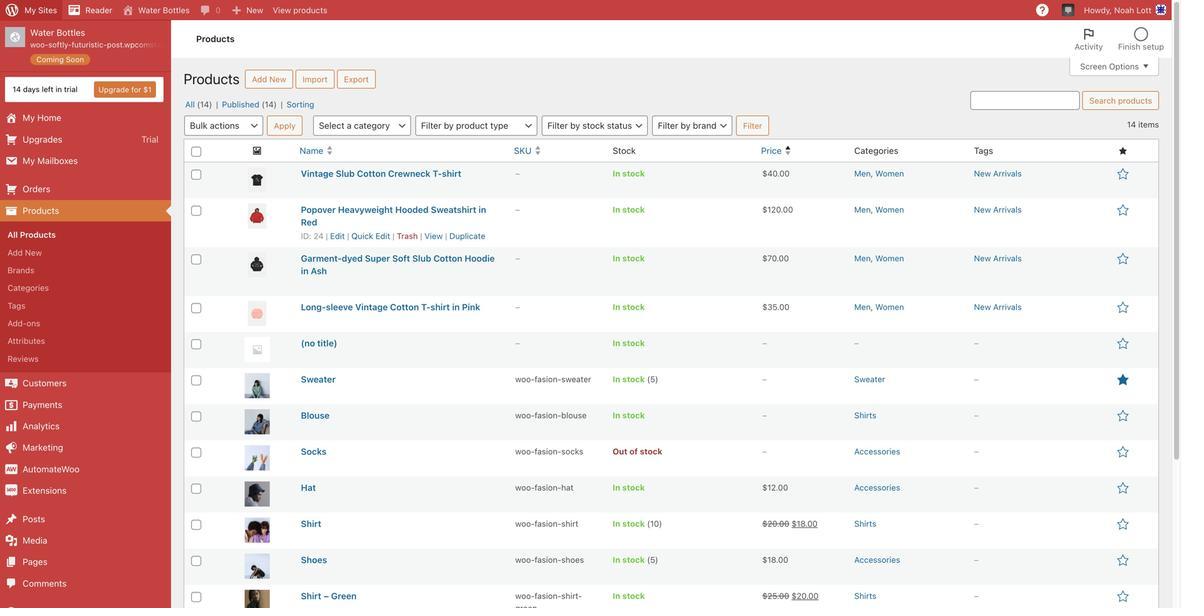 Task type: locate. For each thing, give the bounding box(es) containing it.
bottles for water bottles woo-softly-futuristic-post.wpcomstaging.com coming soon
[[57, 27, 85, 38]]

hat
[[301, 483, 316, 494]]

super
[[365, 254, 390, 264]]

0 vertical spatial 20.00
[[768, 520, 790, 529]]

None checkbox
[[191, 206, 201, 216], [191, 412, 201, 422], [191, 448, 201, 458], [191, 484, 201, 495], [191, 521, 201, 531], [191, 593, 201, 603], [191, 206, 201, 216], [191, 412, 201, 422], [191, 448, 201, 458], [191, 484, 201, 495], [191, 521, 201, 531], [191, 593, 201, 603]]

tab list
[[1067, 20, 1172, 58]]

2 (5) from the top
[[647, 556, 658, 565]]

1 horizontal spatial add new link
[[245, 70, 293, 89]]

4 new arrivals link from the top
[[974, 303, 1022, 312]]

18.00
[[797, 520, 818, 529], [768, 556, 789, 565]]

fasion- up woo-fasion-shirt
[[535, 484, 561, 493]]

4 women link from the top
[[876, 303, 904, 312]]

1 horizontal spatial view
[[425, 232, 443, 241]]

categories
[[855, 146, 899, 156], [8, 283, 49, 293]]

3 in stock from the top
[[613, 254, 645, 263]]

2 men from the top
[[855, 205, 871, 215]]

woo- inside water bottles woo-softly-futuristic-post.wpcomstaging.com coming soon
[[30, 40, 48, 49]]

1 (14) from the left
[[197, 100, 212, 109]]

sku link
[[509, 140, 607, 162]]

shirt left green
[[301, 592, 321, 602]]

payments link
[[0, 395, 171, 416]]

sweatshirt
[[431, 205, 476, 215]]

0 vertical spatial all
[[185, 100, 195, 109]]

1 horizontal spatial tags
[[974, 146, 993, 156]]

1 vertical spatial my
[[23, 113, 35, 123]]

3 shirts from the top
[[855, 592, 877, 601]]

woo- for blouse
[[515, 411, 535, 421]]

add new up all (14) | published (14) | sorting
[[252, 75, 286, 84]]

1 vertical spatial add
[[8, 248, 23, 257]]

add new link for import
[[245, 70, 293, 89]]

0 horizontal spatial sweater link
[[301, 375, 336, 385]]

marketing
[[23, 443, 63, 453]]

futuristic-
[[72, 40, 107, 49]]

7 in from the top
[[613, 411, 620, 421]]

2 shirts from the top
[[855, 520, 877, 529]]

name link
[[295, 140, 509, 162]]

0 vertical spatial shirts
[[855, 411, 877, 421]]

fasion- down woo-fasion-shirt
[[535, 556, 561, 565]]

1 horizontal spatial (14)
[[262, 100, 277, 109]]

fasion- up woo-fasion-socks
[[535, 411, 561, 421]]

setup
[[1143, 42, 1164, 51]]

1 horizontal spatial add new
[[252, 75, 286, 84]]

1 vertical spatial water
[[30, 27, 54, 38]]

8 in stock from the top
[[613, 592, 645, 601]]

| left the sorting link
[[281, 100, 283, 109]]

3 men , women from the top
[[855, 254, 904, 263]]

0 horizontal spatial 20.00
[[768, 520, 790, 529]]

1 vertical spatial shirts link
[[855, 520, 877, 529]]

howdy, noah lott
[[1084, 5, 1152, 15]]

None checkbox
[[191, 147, 201, 157], [191, 170, 201, 180], [191, 255, 201, 265], [191, 304, 201, 314], [191, 340, 201, 350], [191, 376, 201, 386], [191, 557, 201, 567], [191, 147, 201, 157], [191, 170, 201, 180], [191, 255, 201, 265], [191, 304, 201, 314], [191, 340, 201, 350], [191, 376, 201, 386], [191, 557, 201, 567]]

1 horizontal spatial all
[[185, 100, 195, 109]]

6 fasion- from the top
[[535, 556, 561, 565]]

duplicate
[[449, 232, 485, 241]]

1 vertical spatial shirt
[[431, 302, 450, 313]]

products down 0
[[196, 34, 235, 44]]

cotton down garment-dyed super soft slub cotton hoodie in ash link
[[390, 302, 419, 313]]

1 vertical spatial 14
[[1127, 120, 1136, 129]]

all inside the main menu navigation
[[8, 230, 18, 240]]

2 accessories link from the top
[[855, 484, 900, 493]]

in left ash
[[301, 266, 309, 277]]

0 horizontal spatial bottles
[[57, 27, 85, 38]]

0 horizontal spatial add new
[[8, 248, 42, 257]]

accessories link for hat
[[855, 484, 900, 493]]

fasion- for blouse
[[535, 411, 561, 421]]

1 horizontal spatial sweater link
[[855, 375, 885, 384]]

2 , from the top
[[871, 205, 873, 215]]

view right trash link
[[425, 232, 443, 241]]

new arrivals for vintage slub cotton crewneck t-shirt
[[974, 169, 1022, 178]]

0 vertical spatial add new
[[252, 75, 286, 84]]

bottles left 0 link
[[163, 5, 190, 15]]

2 horizontal spatial cotton
[[434, 254, 463, 264]]

shirt – green link
[[301, 592, 357, 602]]

0 vertical spatial vintage
[[301, 169, 334, 179]]

in inside garment-dyed super soft slub cotton hoodie in ash
[[301, 266, 309, 277]]

0 vertical spatial 14
[[13, 85, 21, 94]]

0 vertical spatial tags
[[974, 146, 993, 156]]

3 women link from the top
[[876, 254, 904, 263]]

14 inside the main menu navigation
[[13, 85, 21, 94]]

view left products
[[273, 5, 291, 15]]

0 horizontal spatial add new link
[[0, 244, 171, 262]]

(no title) link
[[301, 339, 337, 349]]

4 arrivals from the top
[[993, 303, 1022, 312]]

finish setup button
[[1111, 20, 1172, 58]]

1 horizontal spatial bottles
[[163, 5, 190, 15]]

(14) left published
[[197, 100, 212, 109]]

0 vertical spatial accessories link
[[855, 447, 900, 457]]

cotton down view link on the top left of page
[[434, 254, 463, 264]]

1 vertical spatial all
[[8, 230, 18, 240]]

sweater link
[[301, 375, 336, 385], [855, 375, 885, 384]]

woo- inside woo-fasion-shirt- green
[[515, 592, 535, 601]]

water inside toolbar navigation
[[138, 5, 161, 15]]

add new link up the categories "link"
[[0, 244, 171, 262]]

fasion- down woo-fasion-blouse
[[535, 447, 561, 457]]

water up softly-
[[30, 27, 54, 38]]

women
[[876, 169, 904, 178], [876, 205, 904, 215], [876, 254, 904, 263], [876, 303, 904, 312]]

0 horizontal spatial cotton
[[357, 169, 386, 179]]

shirt for shirt link
[[301, 519, 321, 530]]

0 horizontal spatial 14
[[13, 85, 21, 94]]

0 vertical spatial accessories
[[855, 447, 900, 457]]

fasion- up woo-fasion-shoes
[[535, 520, 561, 529]]

1 vertical spatial add new link
[[0, 244, 171, 262]]

2 in stock (5) from the top
[[613, 556, 658, 565]]

shirt
[[442, 169, 461, 179], [431, 302, 450, 313], [561, 520, 579, 529]]

men link for vintage slub cotton crewneck t-shirt
[[855, 169, 871, 178]]

7 fasion- from the top
[[535, 592, 561, 601]]

0 vertical spatial shirt
[[442, 169, 461, 179]]

fasion- for shirt
[[535, 520, 561, 529]]

1 new arrivals link from the top
[[974, 169, 1022, 178]]

attributes
[[8, 337, 45, 346]]

hoodie
[[465, 254, 495, 264]]

14 for 14 items
[[1127, 120, 1136, 129]]

my inside toolbar navigation
[[25, 5, 36, 15]]

0 vertical spatial water
[[138, 5, 161, 15]]

fasion- inside woo-fasion-shirt- green
[[535, 592, 561, 601]]

1 accessories from the top
[[855, 447, 900, 457]]

sleeve
[[326, 302, 353, 313]]

3 women from the top
[[876, 254, 904, 263]]

add up brands
[[8, 248, 23, 257]]

2 accessories from the top
[[855, 484, 900, 493]]

3 in from the top
[[613, 254, 620, 263]]

3 shirts link from the top
[[855, 592, 877, 601]]

0 vertical spatial shirt
[[301, 519, 321, 530]]

, for vintage slub cotton crewneck t-shirt
[[871, 169, 873, 178]]

new inside the main menu navigation
[[25, 248, 42, 257]]

2 vertical spatial accessories
[[855, 556, 900, 565]]

water inside water bottles woo-softly-futuristic-post.wpcomstaging.com coming soon
[[30, 27, 54, 38]]

t- for cotton
[[421, 302, 431, 313]]

shirt up sweatshirt
[[442, 169, 461, 179]]

, for long-sleeve vintage cotton t-shirt in pink
[[871, 303, 873, 312]]

0 vertical spatial shirts link
[[855, 411, 877, 421]]

120.00
[[768, 205, 793, 215]]

1 horizontal spatial cotton
[[390, 302, 419, 313]]

add new inside the main menu navigation
[[8, 248, 42, 257]]

t- left pink
[[421, 302, 431, 313]]

add new link
[[245, 70, 293, 89], [0, 244, 171, 262]]

long-sleeve vintage cotton t-shirt in pink link
[[301, 302, 480, 313]]

women for long-sleeve vintage cotton t-shirt in pink
[[876, 303, 904, 312]]

| right the 24
[[326, 232, 328, 241]]

12.00
[[768, 484, 788, 493]]

shirt for crewneck
[[442, 169, 461, 179]]

slub
[[336, 169, 355, 179], [412, 254, 431, 264]]

1 men from the top
[[855, 169, 871, 178]]

toolbar navigation
[[0, 0, 1172, 23]]

1 fasion- from the top
[[535, 375, 561, 384]]

None search field
[[971, 91, 1080, 110]]

1 vertical spatial shirt
[[301, 592, 321, 602]]

main menu navigation
[[0, 20, 194, 609]]

None submit
[[1083, 91, 1159, 110], [267, 116, 303, 136], [736, 116, 769, 136], [1083, 91, 1159, 110], [267, 116, 303, 136], [736, 116, 769, 136]]

0 vertical spatial t-
[[433, 169, 442, 179]]

1 horizontal spatial slub
[[412, 254, 431, 264]]

5 in from the top
[[613, 339, 620, 348]]

14 for 14 days left in trial
[[13, 85, 21, 94]]

analytics
[[23, 421, 60, 432]]

water bottles
[[138, 5, 190, 15]]

my down the upgrades
[[23, 156, 35, 166]]

3 new arrivals link from the top
[[974, 254, 1022, 263]]

in stock (10)
[[613, 520, 662, 529]]

orders link
[[0, 179, 171, 200]]

0 horizontal spatial all
[[8, 230, 18, 240]]

1 horizontal spatial water
[[138, 5, 161, 15]]

garment-
[[301, 254, 342, 264]]

0 horizontal spatial water
[[30, 27, 54, 38]]

1 vertical spatial view
[[425, 232, 443, 241]]

| left trash
[[393, 232, 395, 241]]

1 women from the top
[[876, 169, 904, 178]]

dyed
[[342, 254, 363, 264]]

1 (5) from the top
[[647, 375, 658, 384]]

1 vertical spatial slub
[[412, 254, 431, 264]]

shirt left pink
[[431, 302, 450, 313]]

accessories link for socks
[[855, 447, 900, 457]]

2 new arrivals from the top
[[974, 205, 1022, 215]]

1 , from the top
[[871, 169, 873, 178]]

my home link
[[0, 107, 171, 129]]

crewneck
[[388, 169, 431, 179]]

1 men , women from the top
[[855, 169, 904, 178]]

2 vertical spatial shirt
[[561, 520, 579, 529]]

woo-fasion-socks
[[515, 447, 584, 457]]

0 horizontal spatial (14)
[[197, 100, 212, 109]]

$1
[[143, 85, 152, 94]]

3 arrivals from the top
[[993, 254, 1022, 263]]

4 , from the top
[[871, 303, 873, 312]]

in stock (5)
[[613, 375, 658, 384], [613, 556, 658, 565]]

0 horizontal spatial 18.00
[[768, 556, 789, 565]]

woo-
[[30, 40, 48, 49], [515, 375, 535, 384], [515, 411, 535, 421], [515, 447, 535, 457], [515, 484, 535, 493], [515, 520, 535, 529], [515, 556, 535, 565], [515, 592, 535, 601]]

in stock for garment-dyed super soft slub cotton hoodie in ash
[[613, 254, 645, 263]]

20.00 right '25.00' at the right of the page
[[797, 592, 819, 601]]

all left published
[[185, 100, 195, 109]]

0 vertical spatial 18.00
[[797, 520, 818, 529]]

water
[[138, 5, 161, 15], [30, 27, 54, 38]]

slub up heavyweight
[[336, 169, 355, 179]]

women link for vintage slub cotton crewneck t-shirt
[[876, 169, 904, 178]]

2 shirt from the top
[[301, 592, 321, 602]]

water for water bottles woo-softly-futuristic-post.wpcomstaging.com coming soon
[[30, 27, 54, 38]]

$ 40.00
[[763, 169, 790, 178]]

export link
[[337, 70, 376, 89]]

automatewoo
[[23, 465, 80, 475]]

fasion- up woo-fasion-blouse
[[535, 375, 561, 384]]

posts link
[[0, 509, 171, 531]]

woo- up woo-fasion-hat
[[515, 447, 535, 457]]

all up brands
[[8, 230, 18, 240]]

fasion- for hat
[[535, 484, 561, 493]]

new
[[246, 5, 263, 15], [269, 75, 286, 84], [974, 169, 991, 178], [974, 205, 991, 215], [25, 248, 42, 257], [974, 254, 991, 263], [974, 303, 991, 312]]

blouse
[[561, 411, 587, 421]]

add up all (14) | published (14) | sorting
[[252, 75, 267, 84]]

add for brands
[[8, 248, 23, 257]]

soft
[[392, 254, 410, 264]]

fasion- up green
[[535, 592, 561, 601]]

$ for long-sleeve vintage cotton t-shirt in pink
[[763, 303, 768, 312]]

bottles inside water bottles woo-softly-futuristic-post.wpcomstaging.com coming soon
[[57, 27, 85, 38]]

1 vertical spatial 20.00
[[797, 592, 819, 601]]

3 new arrivals from the top
[[974, 254, 1022, 263]]

add-ons link
[[0, 315, 171, 333]]

accessories link
[[855, 447, 900, 457], [855, 484, 900, 493], [855, 556, 900, 565]]

7 in stock from the top
[[613, 484, 645, 493]]

new arrivals
[[974, 169, 1022, 178], [974, 205, 1022, 215], [974, 254, 1022, 263], [974, 303, 1022, 312]]

softly-
[[48, 40, 72, 49]]

woo- up green
[[515, 592, 535, 601]]

2 shirts link from the top
[[855, 520, 877, 529]]

0 horizontal spatial add
[[8, 248, 23, 257]]

1 vertical spatial in stock (5)
[[613, 556, 658, 565]]

1 horizontal spatial vintage
[[355, 302, 388, 313]]

4 women from the top
[[876, 303, 904, 312]]

2 in stock from the top
[[613, 205, 645, 215]]

in inside popover heavyweight hooded sweatshirt in red id: 24 | edit | quick edit | trash | view | duplicate
[[479, 205, 486, 215]]

soon
[[66, 55, 84, 64]]

2 vertical spatial accessories link
[[855, 556, 900, 565]]

all products link
[[0, 226, 171, 244]]

1 vertical spatial (5)
[[647, 556, 658, 565]]

in stock (5) right the sweater
[[613, 375, 658, 384]]

14 left items
[[1127, 120, 1136, 129]]

vintage right the sleeve
[[355, 302, 388, 313]]

1 in stock from the top
[[613, 169, 645, 178]]

14 left days on the top left of the page
[[13, 85, 21, 94]]

woo- down woo-fasion-shirt
[[515, 556, 535, 565]]

, for garment-dyed super soft slub cotton hoodie in ash
[[871, 254, 873, 263]]

my for my sites
[[25, 5, 36, 15]]

in stock for blouse
[[613, 411, 645, 421]]

9 in from the top
[[613, 520, 620, 529]]

1 vertical spatial cotton
[[434, 254, 463, 264]]

1 women link from the top
[[876, 169, 904, 178]]

20.00 down 12.00
[[768, 520, 790, 529]]

5 in stock from the top
[[613, 339, 645, 348]]

woo-fasion-blouse
[[515, 411, 587, 421]]

(no title)
[[301, 339, 337, 349]]

add for import
[[252, 75, 267, 84]]

woo- up woo-fasion-blouse
[[515, 375, 535, 384]]

fasion- for shirt – green
[[535, 592, 561, 601]]

3 accessories from the top
[[855, 556, 900, 565]]

$
[[763, 169, 768, 178], [763, 205, 768, 215], [763, 254, 768, 263], [763, 303, 768, 312], [763, 484, 768, 493], [763, 520, 768, 529], [792, 520, 797, 529], [763, 556, 768, 565], [763, 592, 768, 601], [792, 592, 797, 601]]

trial
[[141, 134, 159, 145]]

3 , from the top
[[871, 254, 873, 263]]

4 men from the top
[[855, 303, 871, 312]]

add new for import
[[252, 75, 286, 84]]

add-
[[8, 319, 27, 328]]

products down orders in the left of the page
[[23, 206, 59, 216]]

slub right the soft at top
[[412, 254, 431, 264]]

vintage down name
[[301, 169, 334, 179]]

woo- down woo-fasion-hat
[[515, 520, 535, 529]]

0 horizontal spatial categories
[[8, 283, 49, 293]]

2 vertical spatial shirts
[[855, 592, 877, 601]]

in right sweatshirt
[[479, 205, 486, 215]]

my left sites
[[25, 5, 36, 15]]

green
[[331, 592, 357, 602]]

add inside the main menu navigation
[[8, 248, 23, 257]]

4 men link from the top
[[855, 303, 871, 312]]

water bottles woo-softly-futuristic-post.wpcomstaging.com coming soon
[[30, 27, 194, 64]]

(5) for sweater
[[647, 375, 658, 384]]

socks
[[301, 447, 327, 457]]

5 fasion- from the top
[[535, 520, 561, 529]]

name
[[300, 146, 323, 156]]

quick edit button
[[351, 232, 390, 241]]

1 vertical spatial t-
[[421, 302, 431, 313]]

shoes
[[561, 556, 584, 565]]

bottles up softly-
[[57, 27, 85, 38]]

2 fasion- from the top
[[535, 411, 561, 421]]

4 men , women from the top
[[855, 303, 904, 312]]

cotton up heavyweight
[[357, 169, 386, 179]]

my
[[25, 5, 36, 15], [23, 113, 35, 123], [23, 156, 35, 166]]

1 in stock (5) from the top
[[613, 375, 658, 384]]

woo- for shirt
[[515, 520, 535, 529]]

0 vertical spatial (5)
[[647, 375, 658, 384]]

11 in from the top
[[613, 592, 620, 601]]

water up post.wpcomstaging.com
[[138, 5, 161, 15]]

woo- up "coming"
[[30, 40, 48, 49]]

woo- up woo-fasion-socks
[[515, 411, 535, 421]]

bottles inside toolbar navigation
[[163, 5, 190, 15]]

1 horizontal spatial t-
[[433, 169, 442, 179]]

coming
[[36, 55, 64, 64]]

4 fasion- from the top
[[535, 484, 561, 493]]

1 horizontal spatial 18.00
[[797, 520, 818, 529]]

3 fasion- from the top
[[535, 447, 561, 457]]

1 shirts from the top
[[855, 411, 877, 421]]

2 vertical spatial my
[[23, 156, 35, 166]]

shirts link for shirt – green
[[855, 592, 877, 601]]

1 shirts link from the top
[[855, 411, 877, 421]]

categories inside "link"
[[8, 283, 49, 293]]

1 vertical spatial accessories
[[855, 484, 900, 493]]

1 men link from the top
[[855, 169, 871, 178]]

woo- up woo-fasion-shirt
[[515, 484, 535, 493]]

products up brands
[[20, 230, 56, 240]]

add new up brands
[[8, 248, 42, 257]]

view inside popover heavyweight hooded sweatshirt in red id: 24 | edit | quick edit | trash | view | duplicate
[[425, 232, 443, 241]]

4 new arrivals from the top
[[974, 303, 1022, 312]]

t- right crewneck
[[433, 169, 442, 179]]

men for long-sleeve vintage cotton t-shirt in pink
[[855, 303, 871, 312]]

tags
[[974, 146, 993, 156], [8, 301, 25, 311]]

attributes link
[[0, 333, 171, 350]]

0 vertical spatial add new link
[[245, 70, 293, 89]]

water bottles link
[[117, 0, 195, 20]]

1 horizontal spatial 20.00
[[797, 592, 819, 601]]

1 new arrivals from the top
[[974, 169, 1022, 178]]

1 vertical spatial bottles
[[57, 27, 85, 38]]

1 horizontal spatial 14
[[1127, 120, 1136, 129]]

1 vertical spatial accessories link
[[855, 484, 900, 493]]

accessories for shoes
[[855, 556, 900, 565]]

0 horizontal spatial tags
[[8, 301, 25, 311]]

popover
[[301, 205, 336, 215]]

my left home
[[23, 113, 35, 123]]

0 vertical spatial my
[[25, 5, 36, 15]]

1 vertical spatial categories
[[8, 283, 49, 293]]

my for my home
[[23, 113, 35, 123]]

6 in stock from the top
[[613, 411, 645, 421]]

women for vintage slub cotton crewneck t-shirt
[[876, 169, 904, 178]]

in right left
[[56, 85, 62, 94]]

(14) right published
[[262, 100, 277, 109]]

in inside navigation
[[56, 85, 62, 94]]

| left published
[[216, 100, 218, 109]]

1 vertical spatial tags
[[8, 301, 25, 311]]

hat
[[561, 484, 574, 493]]

0 vertical spatial slub
[[336, 169, 355, 179]]

3 accessories link from the top
[[855, 556, 900, 565]]

shirt down the hat
[[561, 520, 579, 529]]

woo- for hat
[[515, 484, 535, 493]]

green
[[515, 604, 537, 609]]

in left pink
[[452, 302, 460, 313]]

1 horizontal spatial categories
[[855, 146, 899, 156]]

0 horizontal spatial view
[[273, 5, 291, 15]]

0 vertical spatial add
[[252, 75, 267, 84]]

4 in stock from the top
[[613, 303, 645, 312]]

1 horizontal spatial add
[[252, 75, 267, 84]]

products
[[196, 34, 235, 44], [184, 70, 240, 87], [23, 206, 59, 216], [20, 230, 56, 240]]

stock
[[623, 169, 645, 178], [623, 205, 645, 215], [623, 254, 645, 263], [623, 303, 645, 312], [623, 339, 645, 348], [623, 375, 645, 384], [623, 411, 645, 421], [640, 447, 663, 457], [623, 484, 645, 493], [623, 520, 645, 529], [623, 556, 645, 565], [623, 592, 645, 601]]

2 men link from the top
[[855, 205, 871, 215]]

in stock (5) down in stock (10)
[[613, 556, 658, 565]]

2 vertical spatial cotton
[[390, 302, 419, 313]]

days
[[23, 85, 40, 94]]

0 vertical spatial bottles
[[163, 5, 190, 15]]

vintage
[[301, 169, 334, 179], [355, 302, 388, 313]]

men link
[[855, 169, 871, 178], [855, 205, 871, 215], [855, 254, 871, 263], [855, 303, 871, 312]]

1 shirt from the top
[[301, 519, 321, 530]]

men , women for garment-dyed super soft slub cotton hoodie in ash
[[855, 254, 904, 263]]

1 arrivals from the top
[[993, 169, 1022, 178]]

shirt down hat link
[[301, 519, 321, 530]]

3 men from the top
[[855, 254, 871, 263]]

lott
[[1137, 5, 1152, 15]]

0 vertical spatial in stock (5)
[[613, 375, 658, 384]]

add new link up all (14) | published (14) | sorting
[[245, 70, 293, 89]]

tab list containing activity
[[1067, 20, 1172, 58]]

1 vertical spatial shirts
[[855, 520, 877, 529]]

| right view link on the top left of page
[[445, 232, 447, 241]]

1 accessories link from the top
[[855, 447, 900, 457]]

stock
[[613, 146, 636, 156]]

3 men link from the top
[[855, 254, 871, 263]]

70.00
[[768, 254, 789, 263]]

0 vertical spatial view
[[273, 5, 291, 15]]

all
[[185, 100, 195, 109], [8, 230, 18, 240]]

2 vertical spatial shirts link
[[855, 592, 877, 601]]

products link
[[0, 200, 171, 222]]

1 vertical spatial add new
[[8, 248, 42, 257]]

0 horizontal spatial t-
[[421, 302, 431, 313]]



Task type: vqa. For each thing, say whether or not it's contained in the screenshot.
the bottom Account
no



Task type: describe. For each thing, give the bounding box(es) containing it.
in stock for (no title)
[[613, 339, 645, 348]]

new arrivals link for vintage slub cotton crewneck t-shirt
[[974, 169, 1022, 178]]

24
[[314, 232, 324, 241]]

of
[[630, 447, 638, 457]]

accessories for socks
[[855, 447, 900, 457]]

shirt for shirt – green
[[301, 592, 321, 602]]

arrivals for garment-dyed super soft slub cotton hoodie in ash
[[993, 254, 1022, 263]]

comments
[[23, 579, 67, 589]]

in stock for long-sleeve vintage cotton t-shirt in pink
[[613, 303, 645, 312]]

ons
[[27, 319, 40, 328]]

in stock (5) for shoes
[[613, 556, 658, 565]]

tags link
[[0, 297, 171, 315]]

garment-dyed super soft slub cotton hoodie in ash
[[301, 254, 495, 277]]

men link for garment-dyed super soft slub cotton hoodie in ash
[[855, 254, 871, 263]]

| right edit
[[347, 232, 349, 241]]

out
[[613, 447, 628, 457]]

upgrade for $1 button
[[94, 82, 156, 98]]

comments link
[[0, 574, 171, 595]]

slub inside garment-dyed super soft slub cotton hoodie in ash
[[412, 254, 431, 264]]

0
[[216, 5, 221, 15]]

products up published
[[184, 70, 240, 87]]

reviews link
[[0, 350, 171, 368]]

2 men , women from the top
[[855, 205, 904, 215]]

published
[[222, 100, 259, 109]]

reader link
[[62, 0, 117, 20]]

finish
[[1118, 42, 1141, 51]]

shirt link
[[301, 519, 321, 530]]

shirt-
[[561, 592, 582, 601]]

hooded
[[395, 205, 429, 215]]

quick edit
[[351, 232, 390, 241]]

new arrivals link for long-sleeve vintage cotton t-shirt in pink
[[974, 303, 1022, 312]]

2 new arrivals link from the top
[[974, 205, 1022, 215]]

1 in from the top
[[613, 169, 620, 178]]

all (14) | published (14) | sorting
[[185, 100, 314, 109]]

shirt for cotton
[[431, 302, 450, 313]]

customers
[[23, 378, 67, 389]]

items
[[1139, 120, 1159, 129]]

$ 70.00
[[763, 254, 789, 263]]

activity button
[[1067, 20, 1111, 58]]

left
[[42, 85, 53, 94]]

25.00
[[768, 592, 790, 601]]

view inside toolbar navigation
[[273, 5, 291, 15]]

my mailboxes link
[[0, 150, 171, 172]]

women link for long-sleeve vintage cotton t-shirt in pink
[[876, 303, 904, 312]]

payments
[[23, 400, 62, 410]]

men , women for long-sleeve vintage cotton t-shirt in pink
[[855, 303, 904, 312]]

in stock for vintage slub cotton crewneck t-shirt
[[613, 169, 645, 178]]

out of stock
[[613, 447, 663, 457]]

customers link
[[0, 373, 171, 395]]

id:
[[301, 232, 311, 241]]

heavyweight
[[338, 205, 393, 215]]

10 in from the top
[[613, 556, 620, 565]]

sorting link
[[285, 98, 316, 111]]

new arrivals link for garment-dyed super soft slub cotton hoodie in ash
[[974, 254, 1022, 263]]

woo-fasion-hat
[[515, 484, 574, 493]]

2 women link from the top
[[876, 205, 904, 215]]

duplicate link
[[449, 232, 485, 241]]

reader
[[85, 5, 112, 15]]

all products
[[8, 230, 56, 240]]

new arrivals for garment-dyed super soft slub cotton hoodie in ash
[[974, 254, 1022, 263]]

fasion- for sweater
[[535, 375, 561, 384]]

men , women for vintage slub cotton crewneck t-shirt
[[855, 169, 904, 178]]

(10)
[[647, 520, 662, 529]]

woo- for socks
[[515, 447, 535, 457]]

2 women from the top
[[876, 205, 904, 215]]

arrivals for vintage slub cotton crewneck t-shirt
[[993, 169, 1022, 178]]

in stock for shirt – green
[[613, 592, 645, 601]]

woo-fasion-shoes
[[515, 556, 584, 565]]

women link for garment-dyed super soft slub cotton hoodie in ash
[[876, 254, 904, 263]]

products
[[293, 5, 327, 15]]

2 arrivals from the top
[[993, 205, 1022, 215]]

products inside all products link
[[20, 230, 56, 240]]

brands
[[8, 266, 34, 275]]

bottles for water bottles
[[163, 5, 190, 15]]

arrivals for long-sleeve vintage cotton t-shirt in pink
[[993, 303, 1022, 312]]

$ for garment-dyed super soft slub cotton hoodie in ash
[[763, 254, 768, 263]]

men for vintage slub cotton crewneck t-shirt
[[855, 169, 871, 178]]

men link for long-sleeve vintage cotton t-shirt in pink
[[855, 303, 871, 312]]

0 horizontal spatial vintage
[[301, 169, 334, 179]]

trash link
[[397, 232, 418, 241]]

add new link for brands
[[0, 244, 171, 262]]

sorting
[[287, 100, 314, 109]]

1 vertical spatial vintage
[[355, 302, 388, 313]]

t- for crewneck
[[433, 169, 442, 179]]

woo-fasion-shirt- green
[[515, 592, 582, 609]]

export
[[344, 75, 369, 84]]

add-ons
[[8, 319, 40, 328]]

tags inside tags link
[[8, 301, 25, 311]]

14 days left in trial
[[13, 85, 78, 94]]

view products
[[273, 5, 327, 15]]

my sites link
[[0, 0, 62, 20]]

2 (14) from the left
[[262, 100, 277, 109]]

finish setup
[[1118, 42, 1164, 51]]

pages
[[23, 557, 47, 568]]

post.wpcomstaging.com
[[107, 40, 194, 49]]

shirts for shirt
[[855, 520, 877, 529]]

shirts link for blouse
[[855, 411, 877, 421]]

shoes link
[[301, 556, 327, 566]]

notification image
[[1064, 4, 1074, 14]]

all for all (14) | published (14) | sorting
[[185, 100, 195, 109]]

my sites
[[25, 5, 57, 15]]

long-
[[301, 302, 326, 313]]

accessories link for shoes
[[855, 556, 900, 565]]

woo- for shirt – green
[[515, 592, 535, 601]]

men for garment-dyed super soft slub cotton hoodie in ash
[[855, 254, 871, 263]]

popover heavyweight hooded sweatshirt in red link
[[301, 205, 486, 228]]

$ for vintage slub cotton crewneck t-shirt
[[763, 169, 768, 178]]

0 vertical spatial cotton
[[357, 169, 386, 179]]

my mailboxes
[[23, 156, 78, 166]]

blouse link
[[301, 411, 330, 421]]

0 link
[[195, 0, 226, 20]]

women for garment-dyed super soft slub cotton hoodie in ash
[[876, 254, 904, 263]]

red
[[301, 217, 317, 228]]

for
[[131, 85, 141, 94]]

my for my mailboxes
[[23, 156, 35, 166]]

products inside products link
[[23, 206, 59, 216]]

shirts for shirt – green
[[855, 592, 877, 601]]

0 horizontal spatial sweater
[[301, 375, 336, 385]]

posts
[[23, 514, 45, 525]]

fasion- for socks
[[535, 447, 561, 457]]

new arrivals for long-sleeve vintage cotton t-shirt in pink
[[974, 303, 1022, 312]]

noah
[[1114, 5, 1135, 15]]

view link
[[425, 232, 443, 241]]

in stock for hat
[[613, 484, 645, 493]]

1 vertical spatial 18.00
[[768, 556, 789, 565]]

new inside toolbar navigation
[[246, 5, 263, 15]]

price
[[761, 146, 782, 156]]

woo- for shoes
[[515, 556, 535, 565]]

1 horizontal spatial sweater
[[855, 375, 885, 384]]

cotton inside garment-dyed super soft slub cotton hoodie in ash
[[434, 254, 463, 264]]

$ for shoes
[[763, 556, 768, 565]]

8 in from the top
[[613, 484, 620, 493]]

screen options
[[1081, 62, 1139, 71]]

socks
[[561, 447, 584, 457]]

$ for shirt – green
[[763, 592, 768, 601]]

fasion- for shoes
[[535, 556, 561, 565]]

(5) for shoes
[[647, 556, 658, 565]]

shirts for blouse
[[855, 411, 877, 421]]

add new for brands
[[8, 248, 42, 257]]

pink
[[462, 302, 480, 313]]

pages link
[[0, 552, 171, 574]]

$ for shirt
[[763, 520, 768, 529]]

$ for hat
[[763, 484, 768, 493]]

$ 25.00 $ 20.00
[[763, 592, 819, 601]]

media
[[23, 536, 47, 546]]

vintage slub cotton crewneck t-shirt
[[301, 169, 461, 179]]

shirts link for shirt
[[855, 520, 877, 529]]

0 horizontal spatial slub
[[336, 169, 355, 179]]

2 in from the top
[[613, 205, 620, 215]]

$ 35.00
[[763, 303, 790, 312]]

garment-dyed super soft slub cotton hoodie in ash link
[[301, 254, 495, 277]]

ash
[[311, 266, 327, 277]]

sku
[[514, 146, 532, 156]]

in stock (5) for sweater
[[613, 375, 658, 384]]

water for water bottles
[[138, 5, 161, 15]]

6 in from the top
[[613, 375, 620, 384]]

| left view link on the top left of page
[[420, 232, 422, 241]]

0 vertical spatial categories
[[855, 146, 899, 156]]

activity
[[1075, 42, 1103, 51]]

all for all products
[[8, 230, 18, 240]]

woo- for sweater
[[515, 375, 535, 384]]

4 in from the top
[[613, 303, 620, 312]]

accessories for hat
[[855, 484, 900, 493]]



